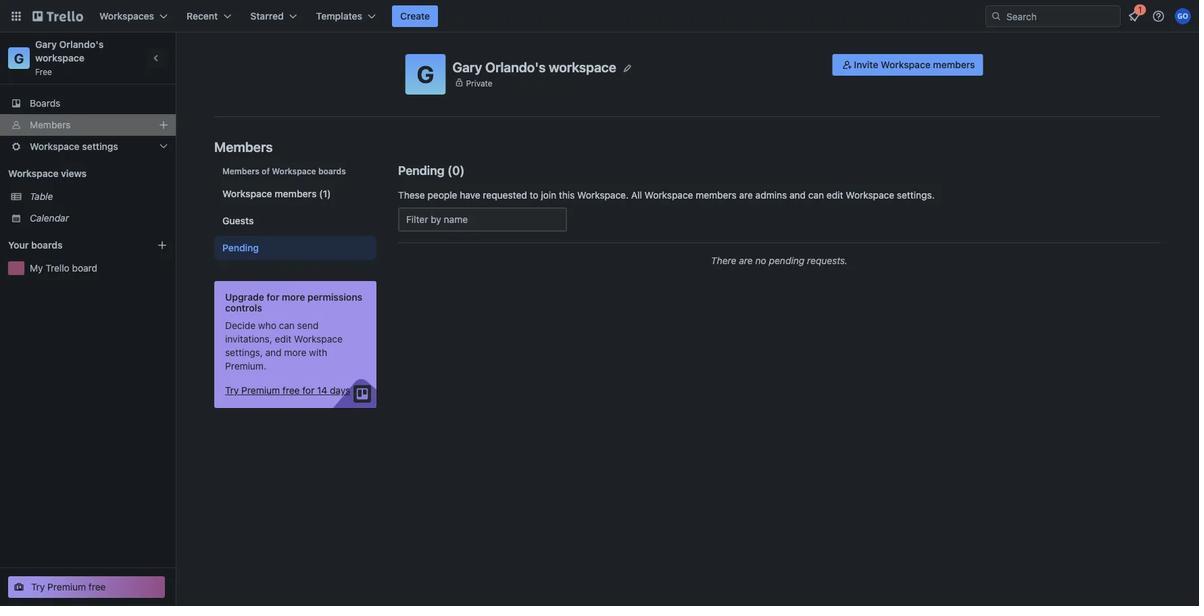 Task type: locate. For each thing, give the bounding box(es) containing it.
back to home image
[[32, 5, 83, 27]]

and down who
[[265, 347, 282, 358]]

members up of
[[214, 139, 273, 155]]

0 horizontal spatial try
[[31, 582, 45, 593]]

workspace inside upgrade for more permissions controls decide who can send invitations, edit workspace settings, and more with premium.
[[294, 334, 343, 345]]

workspace members
[[222, 188, 317, 199]]

views
[[61, 168, 87, 179]]

workspace up the guests
[[222, 188, 272, 199]]

edit right admins
[[827, 190, 843, 201]]

starred
[[250, 10, 284, 22]]

invite
[[854, 59, 879, 70]]

1 vertical spatial and
[[265, 347, 282, 358]]

try premium free for 14 days button
[[225, 384, 350, 398]]

calendar
[[30, 213, 69, 224]]

pending
[[769, 255, 805, 266]]

premium
[[242, 385, 280, 396], [47, 582, 86, 593]]

free for try premium free for 14 days
[[283, 385, 300, 396]]

boards
[[30, 98, 60, 109]]

1 vertical spatial for
[[302, 385, 315, 396]]

workspace views
[[8, 168, 87, 179]]

g
[[14, 50, 24, 66], [417, 60, 434, 88]]

sm image
[[841, 58, 854, 72]]

0 horizontal spatial g
[[14, 50, 24, 66]]

1 vertical spatial premium
[[47, 582, 86, 593]]

0 horizontal spatial for
[[267, 292, 279, 303]]

try inside button
[[225, 385, 239, 396]]

1 vertical spatial free
[[89, 582, 106, 593]]

are
[[739, 190, 753, 201], [739, 255, 753, 266]]

1 are from the top
[[739, 190, 753, 201]]

orlando's up private
[[485, 59, 546, 75]]

1 vertical spatial can
[[279, 320, 295, 331]]

table
[[30, 191, 53, 202]]

more left with
[[284, 347, 307, 358]]

more up send on the bottom
[[282, 292, 305, 303]]

recent button
[[179, 5, 240, 27]]

workspace down primary element
[[549, 59, 617, 75]]

1 horizontal spatial pending
[[398, 163, 445, 177]]

boards inside your boards with 1 items element
[[31, 240, 63, 251]]

1 notification image
[[1126, 8, 1143, 24]]

0 vertical spatial for
[[267, 292, 279, 303]]

free inside button
[[89, 582, 106, 593]]

can right admins
[[809, 190, 824, 201]]

1 horizontal spatial try
[[225, 385, 239, 396]]

edit
[[827, 190, 843, 201], [275, 334, 292, 345]]

Search field
[[1002, 6, 1120, 26]]

0 horizontal spatial premium
[[47, 582, 86, 593]]

workspace
[[35, 52, 85, 64], [549, 59, 617, 75]]

workspace left settings.
[[846, 190, 895, 201]]

have
[[460, 190, 481, 201]]

0 horizontal spatial members
[[275, 188, 317, 199]]

1 vertical spatial boards
[[31, 240, 63, 251]]

g inside g link
[[14, 50, 24, 66]]

for right upgrade
[[267, 292, 279, 303]]

1 horizontal spatial workspace
[[549, 59, 617, 75]]

orlando's for gary orlando's workspace free
[[59, 39, 104, 50]]

for left 14
[[302, 385, 315, 396]]

try
[[225, 385, 239, 396], [31, 582, 45, 593]]

0 vertical spatial can
[[809, 190, 824, 201]]

templates
[[316, 10, 362, 22]]

are left admins
[[739, 190, 753, 201]]

1 horizontal spatial for
[[302, 385, 315, 396]]

can right who
[[279, 320, 295, 331]]

1 vertical spatial edit
[[275, 334, 292, 345]]

0 horizontal spatial edit
[[275, 334, 292, 345]]

create button
[[392, 5, 438, 27]]

guests link
[[214, 209, 377, 233]]

table link
[[30, 190, 168, 204]]

workspace up the workspace views
[[30, 141, 80, 152]]

your boards
[[8, 240, 63, 251]]

try premium free for 14 days
[[225, 385, 350, 396]]

invitations,
[[225, 334, 272, 345]]

and right admins
[[790, 190, 806, 201]]

1 horizontal spatial gary
[[453, 59, 482, 75]]

0 horizontal spatial can
[[279, 320, 295, 331]]

1 horizontal spatial g
[[417, 60, 434, 88]]

0 vertical spatial try
[[225, 385, 239, 396]]

(1)
[[319, 188, 331, 199]]

these people have requested to join this workspace. all workspace members are admins and can edit workspace settings.
[[398, 190, 935, 201]]

0 vertical spatial pending
[[398, 163, 445, 177]]

premium inside button
[[47, 582, 86, 593]]

boards
[[318, 166, 346, 176], [31, 240, 63, 251]]

0 horizontal spatial orlando's
[[59, 39, 104, 50]]

0 vertical spatial gary
[[35, 39, 57, 50]]

upgrade
[[225, 292, 264, 303]]

members
[[30, 119, 71, 130], [214, 139, 273, 155], [222, 166, 260, 176]]

starred button
[[242, 5, 305, 27]]

and
[[790, 190, 806, 201], [265, 347, 282, 358]]

orlando's inside gary orlando's workspace free
[[59, 39, 104, 50]]

members
[[933, 59, 975, 70], [275, 188, 317, 199], [696, 190, 737, 201]]

0 vertical spatial members
[[30, 119, 71, 130]]

1 horizontal spatial free
[[283, 385, 300, 396]]

(
[[448, 163, 452, 177]]

boards up (1)
[[318, 166, 346, 176]]

pending down the guests
[[222, 242, 259, 254]]

workspace up with
[[294, 334, 343, 345]]

1 horizontal spatial premium
[[242, 385, 280, 396]]

2 vertical spatial members
[[222, 166, 260, 176]]

2 horizontal spatial members
[[933, 59, 975, 70]]

try inside button
[[31, 582, 45, 593]]

private
[[466, 78, 493, 88]]

0 vertical spatial edit
[[827, 190, 843, 201]]

are left no
[[739, 255, 753, 266]]

workspace right all
[[645, 190, 693, 201]]

boards up my
[[31, 240, 63, 251]]

gary inside gary orlando's workspace free
[[35, 39, 57, 50]]

0 vertical spatial and
[[790, 190, 806, 201]]

workspace inside gary orlando's workspace free
[[35, 52, 85, 64]]

0 horizontal spatial pending
[[222, 242, 259, 254]]

my
[[30, 263, 43, 274]]

workspace
[[881, 59, 931, 70], [30, 141, 80, 152], [272, 166, 316, 176], [8, 168, 59, 179], [222, 188, 272, 199], [645, 190, 693, 201], [846, 190, 895, 201], [294, 334, 343, 345]]

free inside button
[[283, 385, 300, 396]]

workspace right invite at the top of page
[[881, 59, 931, 70]]

0 horizontal spatial and
[[265, 347, 282, 358]]

members left of
[[222, 166, 260, 176]]

14
[[317, 385, 327, 396]]

0 vertical spatial orlando's
[[59, 39, 104, 50]]

g for g link
[[14, 50, 24, 66]]

1 vertical spatial gary
[[453, 59, 482, 75]]

gary up private
[[453, 59, 482, 75]]

0 vertical spatial premium
[[242, 385, 280, 396]]

1 horizontal spatial members
[[696, 190, 737, 201]]

0 vertical spatial are
[[739, 190, 753, 201]]

1 horizontal spatial orlando's
[[485, 59, 546, 75]]

no
[[756, 255, 767, 266]]

try for try premium free
[[31, 582, 45, 593]]

0 horizontal spatial workspace
[[35, 52, 85, 64]]

people
[[428, 190, 457, 201]]

admins
[[756, 190, 787, 201]]

g left gary orlando's workspace free
[[14, 50, 24, 66]]

g left private
[[417, 60, 434, 88]]

0 horizontal spatial free
[[89, 582, 106, 593]]

settings
[[82, 141, 118, 152]]

with
[[309, 347, 327, 358]]

members down boards
[[30, 119, 71, 130]]

for inside button
[[302, 385, 315, 396]]

edit down who
[[275, 334, 292, 345]]

orlando's
[[59, 39, 104, 50], [485, 59, 546, 75]]

pending up these
[[398, 163, 445, 177]]

1 horizontal spatial boards
[[318, 166, 346, 176]]

0 horizontal spatial boards
[[31, 240, 63, 251]]

of
[[262, 166, 270, 176]]

and inside upgrade for more permissions controls decide who can send invitations, edit workspace settings, and more with premium.
[[265, 347, 282, 358]]

g inside g button
[[417, 60, 434, 88]]

workspace for gary orlando's workspace free
[[35, 52, 85, 64]]

1 vertical spatial try
[[31, 582, 45, 593]]

try for try premium free for 14 days
[[225, 385, 239, 396]]

create
[[400, 10, 430, 22]]

workspace settings button
[[0, 136, 176, 158]]

1 vertical spatial orlando's
[[485, 59, 546, 75]]

workspace for gary orlando's workspace
[[549, 59, 617, 75]]

more
[[282, 292, 305, 303], [284, 347, 307, 358]]

workspaces
[[99, 10, 154, 22]]

pending
[[398, 163, 445, 177], [222, 242, 259, 254]]

add board image
[[157, 240, 168, 251]]

can
[[809, 190, 824, 201], [279, 320, 295, 331]]

for
[[267, 292, 279, 303], [302, 385, 315, 396]]

0 horizontal spatial gary
[[35, 39, 57, 50]]

send
[[297, 320, 319, 331]]

my trello board link
[[30, 262, 168, 275]]

1 vertical spatial are
[[739, 255, 753, 266]]

pending link
[[214, 236, 377, 260]]

1 horizontal spatial edit
[[827, 190, 843, 201]]

free
[[283, 385, 300, 396], [89, 582, 106, 593]]

free
[[35, 67, 52, 76]]

1 horizontal spatial and
[[790, 190, 806, 201]]

orlando's down back to home "image"
[[59, 39, 104, 50]]

0 vertical spatial free
[[283, 385, 300, 396]]

workspace inside button
[[881, 59, 931, 70]]

gary
[[35, 39, 57, 50], [453, 59, 482, 75]]

to
[[530, 190, 539, 201]]

premium inside button
[[242, 385, 280, 396]]

workspace up free
[[35, 52, 85, 64]]

gary up free
[[35, 39, 57, 50]]



Task type: vqa. For each thing, say whether or not it's contained in the screenshot.
template
no



Task type: describe. For each thing, give the bounding box(es) containing it.
all
[[631, 190, 642, 201]]

this
[[559, 190, 575, 201]]

recent
[[187, 10, 218, 22]]

open information menu image
[[1152, 9, 1166, 23]]

workspace inside dropdown button
[[30, 141, 80, 152]]

upgrade for more permissions controls decide who can send invitations, edit workspace settings, and more with premium.
[[225, 292, 363, 372]]

search image
[[991, 11, 1002, 22]]

guests
[[222, 215, 254, 227]]

free for try premium free
[[89, 582, 106, 593]]

orlando's for gary orlando's workspace
[[485, 59, 546, 75]]

my trello board
[[30, 263, 97, 274]]

workspace settings
[[30, 141, 118, 152]]

gary orlando's workspace link
[[35, 39, 106, 64]]

workspace right of
[[272, 166, 316, 176]]

templates button
[[308, 5, 384, 27]]

your boards with 1 items element
[[8, 237, 137, 254]]

try premium free button
[[8, 577, 165, 598]]

workspace.
[[578, 190, 629, 201]]

workspace up table
[[8, 168, 59, 179]]

g for g button
[[417, 60, 434, 88]]

and for settings,
[[265, 347, 282, 358]]

days
[[330, 385, 350, 396]]

edit inside upgrade for more permissions controls decide who can send invitations, edit workspace settings, and more with premium.
[[275, 334, 292, 345]]

and for admins
[[790, 190, 806, 201]]

gary for gary orlando's workspace free
[[35, 39, 57, 50]]

gary orlando's workspace
[[453, 59, 617, 75]]

settings.
[[897, 190, 935, 201]]

invite workspace members
[[854, 59, 975, 70]]

premium for try premium free for 14 days
[[242, 385, 280, 396]]

g button
[[405, 54, 446, 95]]

settings,
[[225, 347, 263, 358]]

gary orlando's workspace free
[[35, 39, 106, 76]]

gary for gary orlando's workspace
[[453, 59, 482, 75]]

0
[[452, 163, 460, 177]]

workspace navigation collapse icon image
[[147, 49, 166, 68]]

these
[[398, 190, 425, 201]]

1 horizontal spatial can
[[809, 190, 824, 201]]

boards link
[[0, 93, 176, 114]]

your
[[8, 240, 29, 251]]

trello
[[46, 263, 69, 274]]

try premium free
[[31, 582, 106, 593]]

invite workspace members button
[[833, 54, 983, 76]]

decide
[[225, 320, 256, 331]]

2 are from the top
[[739, 255, 753, 266]]

Filter by name text field
[[398, 208, 567, 232]]

gary orlando (garyorlando) image
[[1175, 8, 1191, 24]]

members of workspace boards
[[222, 166, 346, 176]]

( 0 )
[[448, 163, 465, 177]]

1 vertical spatial members
[[214, 139, 273, 155]]

who
[[258, 320, 276, 331]]

can inside upgrade for more permissions controls decide who can send invitations, edit workspace settings, and more with premium.
[[279, 320, 295, 331]]

for inside upgrade for more permissions controls decide who can send invitations, edit workspace settings, and more with premium.
[[267, 292, 279, 303]]

there
[[711, 255, 737, 266]]

1 vertical spatial pending
[[222, 242, 259, 254]]

calendar link
[[30, 212, 168, 225]]

1 vertical spatial more
[[284, 347, 307, 358]]

premium.
[[225, 361, 266, 372]]

primary element
[[0, 0, 1199, 32]]

0 vertical spatial more
[[282, 292, 305, 303]]

controls
[[225, 303, 262, 314]]

requested
[[483, 190, 527, 201]]

there are no pending requests.
[[711, 255, 848, 266]]

)
[[460, 163, 465, 177]]

members link
[[0, 114, 176, 136]]

join
[[541, 190, 556, 201]]

members inside button
[[933, 59, 975, 70]]

g link
[[8, 47, 30, 69]]

premium for try premium free
[[47, 582, 86, 593]]

workspaces button
[[91, 5, 176, 27]]

requests.
[[807, 255, 848, 266]]

board
[[72, 263, 97, 274]]

permissions
[[308, 292, 363, 303]]

0 vertical spatial boards
[[318, 166, 346, 176]]



